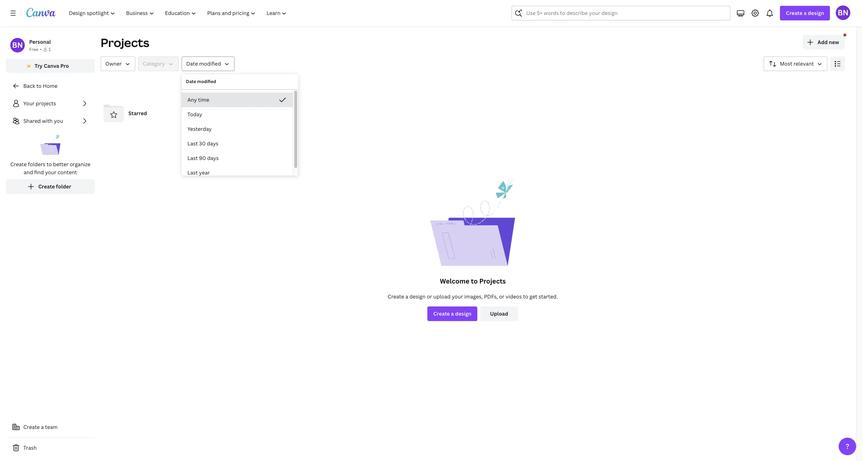Task type: describe. For each thing, give the bounding box(es) containing it.
list containing your projects
[[6, 96, 95, 194]]

date modified inside the date modified button
[[186, 60, 221, 67]]

pdfs,
[[484, 293, 498, 300]]

date inside button
[[186, 60, 198, 67]]

add new
[[818, 39, 840, 46]]

Owner button
[[101, 57, 135, 71]]

find
[[34, 169, 44, 176]]

trash link
[[6, 441, 95, 456]]

Category button
[[138, 57, 179, 71]]

0 horizontal spatial design
[[410, 293, 426, 300]]

free •
[[29, 46, 42, 53]]

1
[[48, 46, 51, 53]]

any time
[[188, 96, 209, 103]]

last year button
[[182, 166, 293, 180]]

today button
[[182, 107, 293, 122]]

back to home link
[[6, 79, 95, 93]]

relevant
[[794, 60, 814, 67]]

any time option
[[182, 93, 293, 107]]

modified inside the date modified button
[[199, 60, 221, 67]]

2 date from the top
[[186, 78, 196, 85]]

back
[[23, 82, 35, 89]]

free
[[29, 46, 38, 53]]

uploads
[[254, 110, 274, 117]]

2 or from the left
[[499, 293, 505, 300]]

yesterday button
[[182, 122, 293, 136]]

time
[[198, 96, 209, 103]]

better
[[53, 161, 69, 168]]

owner
[[105, 60, 122, 67]]

ben nelson image for bn popup button
[[836, 5, 851, 20]]

your projects
[[23, 100, 56, 107]]

any
[[188, 96, 197, 103]]

last 90 days option
[[182, 151, 293, 166]]

try canva pro button
[[6, 59, 95, 73]]

new
[[829, 39, 840, 46]]

1 or from the left
[[427, 293, 432, 300]]

30
[[199, 140, 206, 147]]

personal
[[29, 38, 51, 45]]

home
[[43, 82, 57, 89]]

Search search field
[[527, 6, 716, 20]]

Date modified button
[[182, 57, 235, 71]]

add new button
[[804, 35, 845, 50]]

to inside create folders to better organize and find your content
[[47, 161, 52, 168]]

create a design button
[[781, 6, 831, 20]]

starred
[[128, 110, 147, 117]]

folders
[[28, 161, 45, 168]]

top level navigation element
[[64, 6, 293, 20]]

trash
[[23, 445, 37, 452]]

a inside button
[[451, 311, 454, 317]]

create inside dropdown button
[[786, 9, 803, 16]]

category
[[143, 60, 165, 67]]

create a team button
[[6, 420, 95, 435]]

upload
[[434, 293, 451, 300]]

ben nelson image
[[836, 5, 851, 20]]

team
[[45, 424, 58, 431]]



Task type: locate. For each thing, give the bounding box(es) containing it.
1 last from the top
[[188, 140, 198, 147]]

last
[[188, 140, 198, 147], [188, 155, 198, 162], [188, 169, 198, 176]]

create inside button
[[23, 424, 40, 431]]

last for last year
[[188, 169, 198, 176]]

0 horizontal spatial ben nelson image
[[10, 38, 25, 53]]

projects up pdfs,
[[480, 277, 506, 286]]

1 vertical spatial create a design
[[434, 311, 472, 317]]

0 horizontal spatial create a design
[[434, 311, 472, 317]]

date modified
[[186, 60, 221, 67], [186, 78, 216, 85]]

create a design for create a design button
[[434, 311, 472, 317]]

upload
[[490, 311, 509, 317]]

create folder
[[38, 183, 71, 190]]

projects up owner button
[[101, 35, 149, 50]]

your projects link
[[6, 96, 95, 111]]

1 vertical spatial last
[[188, 155, 198, 162]]

most
[[780, 60, 793, 67]]

0 vertical spatial create a design
[[786, 9, 825, 16]]

modified
[[199, 60, 221, 67], [197, 78, 216, 85]]

1 horizontal spatial or
[[499, 293, 505, 300]]

folder
[[56, 183, 71, 190]]

1 vertical spatial modified
[[197, 78, 216, 85]]

started.
[[539, 293, 558, 300]]

2 date modified from the top
[[186, 78, 216, 85]]

days inside option
[[207, 155, 219, 162]]

1 horizontal spatial create a design
[[786, 9, 825, 16]]

to right back
[[36, 82, 42, 89]]

to left 'better' on the left of the page
[[47, 161, 52, 168]]

create inside create folders to better organize and find your content
[[10, 161, 27, 168]]

today option
[[182, 107, 293, 122]]

0 vertical spatial modified
[[199, 60, 221, 67]]

2 vertical spatial design
[[455, 311, 472, 317]]

starred link
[[101, 100, 220, 127]]

0 vertical spatial date
[[186, 60, 198, 67]]

create a design down the upload
[[434, 311, 472, 317]]

Sort by button
[[764, 57, 828, 71]]

last for last 30 days
[[188, 140, 198, 147]]

1 vertical spatial your
[[452, 293, 463, 300]]

list
[[6, 96, 95, 194]]

a inside button
[[41, 424, 44, 431]]

try canva pro
[[35, 62, 69, 69]]

organize
[[70, 161, 90, 168]]

and
[[24, 169, 33, 176]]

0 horizontal spatial your
[[45, 169, 56, 176]]

pro
[[60, 62, 69, 69]]

create a design for create a design dropdown button
[[786, 9, 825, 16]]

last year option
[[182, 166, 293, 180]]

last inside last 30 days button
[[188, 140, 198, 147]]

1 date from the top
[[186, 60, 198, 67]]

ben nelson image up new
[[836, 5, 851, 20]]

last 30 days
[[188, 140, 219, 147]]

shared
[[23, 117, 41, 124]]

create a design up add
[[786, 9, 825, 16]]

3 last from the top
[[188, 169, 198, 176]]

shared with you
[[23, 117, 63, 124]]

2 last from the top
[[188, 155, 198, 162]]

canva
[[44, 62, 59, 69]]

design for create a design dropdown button
[[808, 9, 825, 16]]

videos
[[506, 293, 522, 300]]

create a design
[[786, 9, 825, 16], [434, 311, 472, 317]]

or right pdfs,
[[499, 293, 505, 300]]

1 vertical spatial design
[[410, 293, 426, 300]]

create inside button
[[434, 311, 450, 317]]

0 vertical spatial last
[[188, 140, 198, 147]]

list box containing any time
[[182, 93, 293, 180]]

1 horizontal spatial ben nelson image
[[836, 5, 851, 20]]

design inside dropdown button
[[808, 9, 825, 16]]

to
[[36, 82, 42, 89], [47, 161, 52, 168], [471, 277, 478, 286], [523, 293, 529, 300]]

projects
[[36, 100, 56, 107]]

ben nelson image for ben nelson element
[[10, 38, 25, 53]]

days right 90
[[207, 155, 219, 162]]

upload button
[[481, 307, 518, 321]]

1 date modified from the top
[[186, 60, 221, 67]]

days for last 30 days
[[207, 140, 219, 147]]

add
[[818, 39, 828, 46]]

0 vertical spatial days
[[207, 140, 219, 147]]

last inside last 90 days button
[[188, 155, 198, 162]]

design left bn popup button
[[808, 9, 825, 16]]

most relevant
[[780, 60, 814, 67]]

create a design inside button
[[434, 311, 472, 317]]

a inside dropdown button
[[804, 9, 807, 16]]

0 vertical spatial your
[[45, 169, 56, 176]]

create
[[786, 9, 803, 16], [10, 161, 27, 168], [38, 183, 55, 190], [388, 293, 404, 300], [434, 311, 450, 317], [23, 424, 40, 431]]

back to home
[[23, 82, 57, 89]]

bn button
[[836, 5, 851, 20]]

create a design or upload your images, pdfs, or videos to get started.
[[388, 293, 558, 300]]

projects
[[101, 35, 149, 50], [480, 277, 506, 286]]

ben nelson image
[[836, 5, 851, 20], [10, 38, 25, 53]]

date
[[186, 60, 198, 67], [186, 78, 196, 85]]

a down create a design or upload your images, pdfs, or videos to get started.
[[451, 311, 454, 317]]

90
[[199, 155, 206, 162]]

design left the upload
[[410, 293, 426, 300]]

1 vertical spatial projects
[[480, 277, 506, 286]]

design inside button
[[455, 311, 472, 317]]

your right the upload
[[452, 293, 463, 300]]

last 30 days button
[[182, 136, 293, 151]]

welcome to projects
[[440, 277, 506, 286]]

you
[[54, 117, 63, 124]]

create a design button
[[428, 307, 478, 321]]

last 90 days
[[188, 155, 219, 162]]

shared with you link
[[6, 114, 95, 128]]

create a team
[[23, 424, 58, 431]]

last left year
[[188, 169, 198, 176]]

your
[[45, 169, 56, 176], [452, 293, 463, 300]]

last inside last year button
[[188, 169, 198, 176]]

welcome
[[440, 277, 470, 286]]

or
[[427, 293, 432, 300], [499, 293, 505, 300]]

any time button
[[182, 93, 293, 107]]

list box
[[182, 93, 293, 180]]

get
[[530, 293, 538, 300]]

create inside button
[[38, 183, 55, 190]]

days
[[207, 140, 219, 147], [207, 155, 219, 162]]

0 horizontal spatial or
[[427, 293, 432, 300]]

year
[[199, 169, 210, 176]]

0 vertical spatial date modified
[[186, 60, 221, 67]]

to up the images,
[[471, 277, 478, 286]]

1 vertical spatial date
[[186, 78, 196, 85]]

a up add new dropdown button
[[804, 9, 807, 16]]

your
[[23, 100, 35, 107]]

None search field
[[512, 6, 731, 20]]

1 horizontal spatial design
[[455, 311, 472, 317]]

last for last 90 days
[[188, 155, 198, 162]]

1 vertical spatial date modified
[[186, 78, 216, 85]]

date right category button
[[186, 60, 198, 67]]

0 vertical spatial projects
[[101, 35, 149, 50]]

content
[[58, 169, 77, 176]]

1 horizontal spatial projects
[[480, 277, 506, 286]]

0 vertical spatial ben nelson image
[[836, 5, 851, 20]]

0 vertical spatial design
[[808, 9, 825, 16]]

a
[[804, 9, 807, 16], [406, 293, 408, 300], [451, 311, 454, 317], [41, 424, 44, 431]]

a left the upload
[[406, 293, 408, 300]]

last 30 days option
[[182, 136, 293, 151]]

last year
[[188, 169, 210, 176]]

try
[[35, 62, 43, 69]]

last left 90
[[188, 155, 198, 162]]

to left get
[[523, 293, 529, 300]]

1 vertical spatial days
[[207, 155, 219, 162]]

design down create a design or upload your images, pdfs, or videos to get started.
[[455, 311, 472, 317]]

your right find
[[45, 169, 56, 176]]

1 vertical spatial ben nelson image
[[10, 38, 25, 53]]

days right 30
[[207, 140, 219, 147]]

design
[[808, 9, 825, 16], [410, 293, 426, 300], [455, 311, 472, 317]]

last left 30
[[188, 140, 198, 147]]

1 horizontal spatial your
[[452, 293, 463, 300]]

2 horizontal spatial design
[[808, 9, 825, 16]]

yesterday option
[[182, 122, 293, 136]]

or left the upload
[[427, 293, 432, 300]]

today
[[188, 111, 202, 118]]

with
[[42, 117, 53, 124]]

days inside 'option'
[[207, 140, 219, 147]]

design for create a design button
[[455, 311, 472, 317]]

create folders to better organize and find your content
[[10, 161, 90, 176]]

date up any
[[186, 78, 196, 85]]

images,
[[465, 293, 483, 300]]

uploads link
[[226, 100, 345, 127]]

2 vertical spatial last
[[188, 169, 198, 176]]

yesterday
[[188, 126, 212, 132]]

your inside create folders to better organize and find your content
[[45, 169, 56, 176]]

0 horizontal spatial projects
[[101, 35, 149, 50]]

create a design inside dropdown button
[[786, 9, 825, 16]]

days for last 90 days
[[207, 155, 219, 162]]

•
[[40, 46, 42, 53]]

ben nelson image left free
[[10, 38, 25, 53]]

last 90 days button
[[182, 151, 293, 166]]

ben nelson element
[[10, 38, 25, 53]]

to inside back to home link
[[36, 82, 42, 89]]

create folder button
[[6, 180, 95, 194]]

a left team
[[41, 424, 44, 431]]



Task type: vqa. For each thing, say whether or not it's contained in the screenshot.
a within the 'button'
yes



